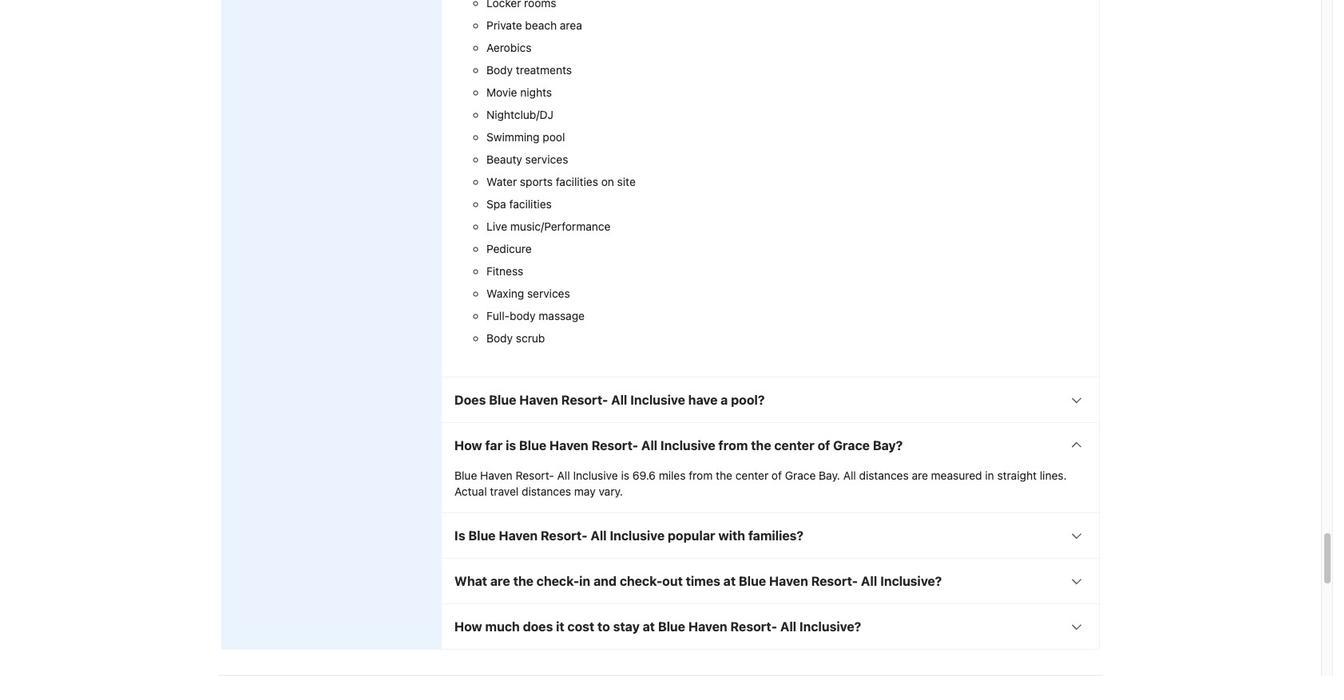 Task type: vqa. For each thing, say whether or not it's contained in the screenshot.
View
no



Task type: locate. For each thing, give the bounding box(es) containing it.
the inside blue haven resort- all inclusive is 69.6 miles from the center of grace bay. all distances are measured in straight lines. actual travel distances may vary.
[[716, 469, 733, 482]]

swimming
[[487, 130, 540, 143]]

of inside blue haven resort- all inclusive is 69.6 miles from the center of grace bay. all distances are measured in straight lines. actual travel distances may vary.
[[772, 469, 782, 482]]

services
[[526, 152, 568, 166], [527, 286, 570, 300]]

0 vertical spatial services
[[526, 152, 568, 166]]

is inside 'dropdown button'
[[506, 438, 516, 453]]

1 horizontal spatial in
[[986, 469, 995, 482]]

0 horizontal spatial in
[[579, 574, 591, 589]]

haven inside 'dropdown button'
[[550, 438, 589, 453]]

1 horizontal spatial center
[[775, 438, 815, 453]]

stay
[[613, 620, 640, 634]]

have
[[689, 393, 718, 407]]

is left 69.6
[[621, 469, 630, 482]]

inclusive inside blue haven resort- all inclusive is 69.6 miles from the center of grace bay. all distances are measured in straight lines. actual travel distances may vary.
[[573, 469, 618, 482]]

from inside blue haven resort- all inclusive is 69.6 miles from the center of grace bay. all distances are measured in straight lines. actual travel distances may vary.
[[689, 469, 713, 482]]

center inside 'dropdown button'
[[775, 438, 815, 453]]

0 vertical spatial distances
[[859, 469, 909, 482]]

how inside dropdown button
[[455, 620, 482, 634]]

are inside blue haven resort- all inclusive is 69.6 miles from the center of grace bay. all distances are measured in straight lines. actual travel distances may vary.
[[912, 469, 928, 482]]

2 body from the top
[[487, 331, 513, 345]]

1 vertical spatial body
[[487, 331, 513, 345]]

check- right and
[[620, 574, 663, 589]]

body for body scrub
[[487, 331, 513, 345]]

in left straight on the right bottom of the page
[[986, 469, 995, 482]]

in left and
[[579, 574, 591, 589]]

0 horizontal spatial at
[[643, 620, 655, 634]]

inclusive left have at bottom right
[[631, 393, 686, 407]]

in
[[986, 469, 995, 482], [579, 574, 591, 589]]

body down full-
[[487, 331, 513, 345]]

services down pool
[[526, 152, 568, 166]]

69.6
[[633, 469, 656, 482]]

grace left bay.
[[785, 469, 816, 482]]

body
[[487, 63, 513, 76], [487, 331, 513, 345]]

movie nights
[[487, 85, 552, 99]]

is
[[455, 529, 465, 543]]

of up bay.
[[818, 438, 831, 453]]

grace
[[834, 438, 870, 453], [785, 469, 816, 482]]

bay?
[[873, 438, 903, 453]]

the inside dropdown button
[[513, 574, 534, 589]]

1 horizontal spatial check-
[[620, 574, 663, 589]]

0 horizontal spatial center
[[736, 469, 769, 482]]

0 horizontal spatial of
[[772, 469, 782, 482]]

1 vertical spatial in
[[579, 574, 591, 589]]

0 horizontal spatial from
[[689, 469, 713, 482]]

0 horizontal spatial is
[[506, 438, 516, 453]]

of
[[818, 438, 831, 453], [772, 469, 782, 482]]

facilities
[[556, 175, 598, 188], [509, 197, 552, 211]]

1 vertical spatial the
[[716, 469, 733, 482]]

the right miles
[[716, 469, 733, 482]]

center down how far is blue haven resort- all inclusive from the center of grace bay? 'dropdown button'
[[736, 469, 769, 482]]

1 horizontal spatial the
[[716, 469, 733, 482]]

0 horizontal spatial the
[[513, 574, 534, 589]]

distances
[[859, 469, 909, 482], [522, 485, 571, 498]]

from inside how far is blue haven resort- all inclusive from the center of grace bay? 'dropdown button'
[[719, 438, 748, 453]]

on
[[601, 175, 614, 188]]

0 vertical spatial body
[[487, 63, 513, 76]]

the inside 'dropdown button'
[[751, 438, 772, 453]]

0 horizontal spatial check-
[[537, 574, 579, 589]]

of for bay.
[[772, 469, 782, 482]]

2 horizontal spatial the
[[751, 438, 772, 453]]

pedicure
[[487, 242, 532, 255]]

center up blue haven resort- all inclusive is 69.6 miles from the center of grace bay. all distances are measured in straight lines. actual travel distances may vary.
[[775, 438, 815, 453]]

1 horizontal spatial is
[[621, 469, 630, 482]]

1 vertical spatial how
[[455, 620, 482, 634]]

haven
[[519, 393, 559, 407], [550, 438, 589, 453], [480, 469, 513, 482], [499, 529, 538, 543], [769, 574, 808, 589], [689, 620, 728, 634]]

how left far
[[455, 438, 482, 453]]

times
[[686, 574, 721, 589]]

haven up travel
[[480, 469, 513, 482]]

services for beauty services
[[526, 152, 568, 166]]

0 vertical spatial the
[[751, 438, 772, 453]]

does
[[523, 620, 553, 634]]

0 vertical spatial center
[[775, 438, 815, 453]]

of inside 'dropdown button'
[[818, 438, 831, 453]]

spa facilities
[[487, 197, 552, 211]]

1 vertical spatial center
[[736, 469, 769, 482]]

from for miles
[[689, 469, 713, 482]]

blue right far
[[519, 438, 547, 453]]

2 check- from the left
[[620, 574, 663, 589]]

1 vertical spatial services
[[527, 286, 570, 300]]

check- up it
[[537, 574, 579, 589]]

facilities down sports
[[509, 197, 552, 211]]

resort- inside blue haven resort- all inclusive is 69.6 miles from the center of grace bay. all distances are measured in straight lines. actual travel distances may vary.
[[516, 469, 554, 482]]

how inside 'dropdown button'
[[455, 438, 482, 453]]

distances down the bay?
[[859, 469, 909, 482]]

1 vertical spatial from
[[689, 469, 713, 482]]

full-
[[487, 309, 510, 322]]

the
[[751, 438, 772, 453], [716, 469, 733, 482], [513, 574, 534, 589]]

does blue haven resort- all inclusive have a pool?
[[455, 393, 765, 407]]

haven down times
[[689, 620, 728, 634]]

1 horizontal spatial grace
[[834, 438, 870, 453]]

1 body from the top
[[487, 63, 513, 76]]

how far is blue haven resort- all inclusive from the center of grace bay?
[[455, 438, 903, 453]]

sports
[[520, 175, 553, 188]]

water
[[487, 175, 517, 188]]

inclusive up may
[[573, 469, 618, 482]]

body for body treatments
[[487, 63, 513, 76]]

blue inside 'dropdown button'
[[519, 438, 547, 453]]

all
[[611, 393, 628, 407], [642, 438, 658, 453], [557, 469, 570, 482], [844, 469, 856, 482], [591, 529, 607, 543], [861, 574, 878, 589], [781, 620, 797, 634]]

at right stay
[[643, 620, 655, 634]]

from right miles
[[689, 469, 713, 482]]

facilities left on
[[556, 175, 598, 188]]

is right far
[[506, 438, 516, 453]]

1 check- from the left
[[537, 574, 579, 589]]

how
[[455, 438, 482, 453], [455, 620, 482, 634]]

pool
[[543, 130, 565, 143]]

at
[[724, 574, 736, 589], [643, 620, 655, 634]]

private
[[487, 18, 522, 32]]

body up movie
[[487, 63, 513, 76]]

vary.
[[599, 485, 623, 498]]

2 vertical spatial the
[[513, 574, 534, 589]]

0 vertical spatial of
[[818, 438, 831, 453]]

check-
[[537, 574, 579, 589], [620, 574, 663, 589]]

body treatments
[[487, 63, 572, 76]]

the for miles
[[716, 469, 733, 482]]

1 vertical spatial is
[[621, 469, 630, 482]]

are left measured
[[912, 469, 928, 482]]

how far is blue haven resort- all inclusive from the center of grace bay? button
[[442, 423, 1099, 468]]

spa
[[487, 197, 506, 211]]

of for bay?
[[818, 438, 831, 453]]

1 vertical spatial grace
[[785, 469, 816, 482]]

grace inside blue haven resort- all inclusive is 69.6 miles from the center of grace bay. all distances are measured in straight lines. actual travel distances may vary.
[[785, 469, 816, 482]]

0 vertical spatial from
[[719, 438, 748, 453]]

0 vertical spatial at
[[724, 574, 736, 589]]

distances left may
[[522, 485, 571, 498]]

how left much
[[455, 620, 482, 634]]

resort-
[[562, 393, 608, 407], [592, 438, 639, 453], [516, 469, 554, 482], [541, 529, 588, 543], [812, 574, 858, 589], [731, 620, 778, 634]]

music/performance
[[511, 219, 611, 233]]

1 horizontal spatial are
[[912, 469, 928, 482]]

are right the what at the left bottom of page
[[491, 574, 510, 589]]

beauty services
[[487, 152, 568, 166]]

1 horizontal spatial at
[[724, 574, 736, 589]]

0 vertical spatial in
[[986, 469, 995, 482]]

0 vertical spatial is
[[506, 438, 516, 453]]

private beach area
[[487, 18, 582, 32]]

is
[[506, 438, 516, 453], [621, 469, 630, 482]]

0 vertical spatial grace
[[834, 438, 870, 453]]

blue
[[489, 393, 516, 407], [519, 438, 547, 453], [455, 469, 477, 482], [469, 529, 496, 543], [739, 574, 766, 589], [658, 620, 686, 634]]

grace left the bay?
[[834, 438, 870, 453]]

blue up 'actual'
[[455, 469, 477, 482]]

scrub
[[516, 331, 545, 345]]

0 vertical spatial inclusive?
[[881, 574, 942, 589]]

much
[[485, 620, 520, 634]]

massage
[[539, 309, 585, 322]]

how for how much does it cost to stay at blue haven resort- all inclusive?
[[455, 620, 482, 634]]

1 vertical spatial distances
[[522, 485, 571, 498]]

of down how far is blue haven resort- all inclusive from the center of grace bay? 'dropdown button'
[[772, 469, 782, 482]]

at right times
[[724, 574, 736, 589]]

0 horizontal spatial are
[[491, 574, 510, 589]]

haven down families?
[[769, 574, 808, 589]]

0 horizontal spatial inclusive?
[[800, 620, 862, 634]]

2 how from the top
[[455, 620, 482, 634]]

the up blue haven resort- all inclusive is 69.6 miles from the center of grace bay. all distances are measured in straight lines. actual travel distances may vary.
[[751, 438, 772, 453]]

beauty
[[487, 152, 522, 166]]

live music/performance
[[487, 219, 611, 233]]

grace inside 'dropdown button'
[[834, 438, 870, 453]]

from
[[719, 438, 748, 453], [689, 469, 713, 482]]

inclusive?
[[881, 574, 942, 589], [800, 620, 862, 634]]

services up massage
[[527, 286, 570, 300]]

1 vertical spatial facilities
[[509, 197, 552, 211]]

beach
[[525, 18, 557, 32]]

1 vertical spatial are
[[491, 574, 510, 589]]

haven up may
[[550, 438, 589, 453]]

is inside blue haven resort- all inclusive is 69.6 miles from the center of grace bay. all distances are measured in straight lines. actual travel distances may vary.
[[621, 469, 630, 482]]

the up does
[[513, 574, 534, 589]]

1 horizontal spatial from
[[719, 438, 748, 453]]

0 vertical spatial facilities
[[556, 175, 598, 188]]

center inside blue haven resort- all inclusive is 69.6 miles from the center of grace bay. all distances are measured in straight lines. actual travel distances may vary.
[[736, 469, 769, 482]]

bay.
[[819, 469, 841, 482]]

1 horizontal spatial facilities
[[556, 175, 598, 188]]

1 horizontal spatial of
[[818, 438, 831, 453]]

it
[[556, 620, 565, 634]]

1 vertical spatial inclusive?
[[800, 620, 862, 634]]

1 vertical spatial at
[[643, 620, 655, 634]]

from down a at the bottom
[[719, 438, 748, 453]]

1 vertical spatial of
[[772, 469, 782, 482]]

inclusive up miles
[[661, 438, 716, 453]]

area
[[560, 18, 582, 32]]

0 vertical spatial are
[[912, 469, 928, 482]]

inclusive down vary. at the left of the page
[[610, 529, 665, 543]]

are
[[912, 469, 928, 482], [491, 574, 510, 589]]

inclusive
[[631, 393, 686, 407], [661, 438, 716, 453], [573, 469, 618, 482], [610, 529, 665, 543]]

straight
[[998, 469, 1037, 482]]

0 horizontal spatial grace
[[785, 469, 816, 482]]

1 horizontal spatial inclusive?
[[881, 574, 942, 589]]

haven down scrub at the left of page
[[519, 393, 559, 407]]

haven down travel
[[499, 529, 538, 543]]

center
[[775, 438, 815, 453], [736, 469, 769, 482]]

grace for bay?
[[834, 438, 870, 453]]

0 vertical spatial how
[[455, 438, 482, 453]]

1 how from the top
[[455, 438, 482, 453]]

center for bay?
[[775, 438, 815, 453]]

0 horizontal spatial distances
[[522, 485, 571, 498]]

center for bay.
[[736, 469, 769, 482]]

body scrub
[[487, 331, 545, 345]]

blue inside blue haven resort- all inclusive is 69.6 miles from the center of grace bay. all distances are measured in straight lines. actual travel distances may vary.
[[455, 469, 477, 482]]



Task type: describe. For each thing, give the bounding box(es) containing it.
at inside "what are the check-in and check-out times at blue haven resort- all inclusive?" dropdown button
[[724, 574, 736, 589]]

grace for bay.
[[785, 469, 816, 482]]

actual
[[455, 485, 487, 498]]

cost
[[568, 620, 595, 634]]

swimming pool
[[487, 130, 565, 143]]

with
[[719, 529, 746, 543]]

nightclub/dj
[[487, 107, 554, 121]]

in inside dropdown button
[[579, 574, 591, 589]]

waxing services
[[487, 286, 570, 300]]

at inside "how much does it cost to stay at blue haven resort- all inclusive?" dropdown button
[[643, 620, 655, 634]]

measured
[[931, 469, 983, 482]]

are inside "what are the check-in and check-out times at blue haven resort- all inclusive?" dropdown button
[[491, 574, 510, 589]]

how much does it cost to stay at blue haven resort- all inclusive? button
[[442, 605, 1099, 649]]

lines.
[[1040, 469, 1067, 482]]

families?
[[749, 529, 804, 543]]

to
[[598, 620, 610, 634]]

nights
[[520, 85, 552, 99]]

0 horizontal spatial facilities
[[509, 197, 552, 211]]

what
[[455, 574, 487, 589]]

1 horizontal spatial distances
[[859, 469, 909, 482]]

all inside 'dropdown button'
[[642, 438, 658, 453]]

live
[[487, 219, 507, 233]]

movie
[[487, 85, 517, 99]]

miles
[[659, 469, 686, 482]]

aerobics
[[487, 40, 532, 54]]

fitness
[[487, 264, 524, 278]]

is blue haven resort- all inclusive popular with families?
[[455, 529, 804, 543]]

body
[[510, 309, 536, 322]]

a
[[721, 393, 728, 407]]

inclusive inside 'dropdown button'
[[661, 438, 716, 453]]

blue haven resort- all inclusive is 69.6 miles from the center of grace bay. all distances are measured in straight lines. actual travel distances may vary.
[[455, 469, 1067, 498]]

services for waxing services
[[527, 286, 570, 300]]

blue right stay
[[658, 620, 686, 634]]

waxing
[[487, 286, 524, 300]]

from for inclusive
[[719, 438, 748, 453]]

blue right is
[[469, 529, 496, 543]]

is blue haven resort- all inclusive popular with families? button
[[442, 513, 1099, 558]]

accordion control element
[[441, 0, 1100, 650]]

and
[[594, 574, 617, 589]]

water sports facilities on site
[[487, 175, 636, 188]]

popular
[[668, 529, 716, 543]]

site
[[617, 175, 636, 188]]

blue up "how much does it cost to stay at blue haven resort- all inclusive?" dropdown button
[[739, 574, 766, 589]]

far
[[485, 438, 503, 453]]

may
[[574, 485, 596, 498]]

what are the check-in and check-out times at blue haven resort- all inclusive?
[[455, 574, 942, 589]]

blue right does
[[489, 393, 516, 407]]

in inside blue haven resort- all inclusive is 69.6 miles from the center of grace bay. all distances are measured in straight lines. actual travel distances may vary.
[[986, 469, 995, 482]]

how for how far is blue haven resort- all inclusive from the center of grace bay?
[[455, 438, 482, 453]]

pool?
[[731, 393, 765, 407]]

the for inclusive
[[751, 438, 772, 453]]

resort- inside 'dropdown button'
[[592, 438, 639, 453]]

what are the check-in and check-out times at blue haven resort- all inclusive? button
[[442, 559, 1099, 604]]

haven inside blue haven resort- all inclusive is 69.6 miles from the center of grace bay. all distances are measured in straight lines. actual travel distances may vary.
[[480, 469, 513, 482]]

treatments
[[516, 63, 572, 76]]

does blue haven resort- all inclusive have a pool? button
[[442, 378, 1099, 422]]

does
[[455, 393, 486, 407]]

how much does it cost to stay at blue haven resort- all inclusive?
[[455, 620, 862, 634]]

full-body massage
[[487, 309, 585, 322]]

out
[[663, 574, 683, 589]]

travel
[[490, 485, 519, 498]]



